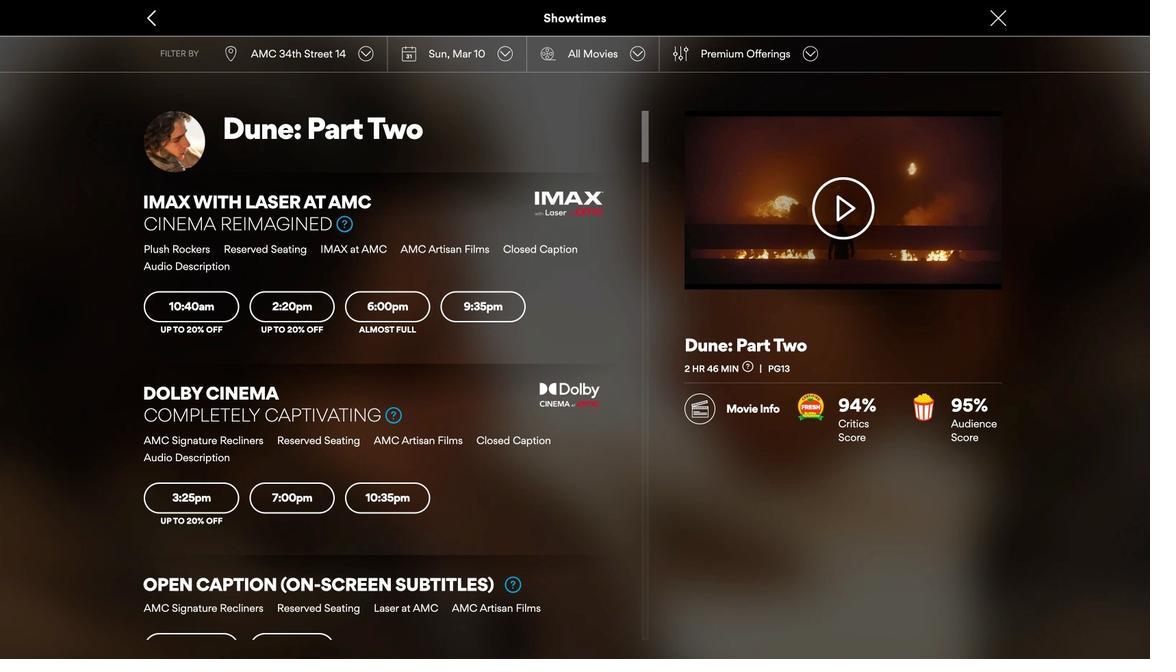 Task type: vqa. For each thing, say whether or not it's contained in the screenshot.
More information about IMAX with Laser at AMC image
yes



Task type: describe. For each thing, give the bounding box(es) containing it.
rotten tomatoes certified fresh image
[[798, 394, 825, 421]]

rotten tomatoes image
[[911, 394, 938, 421]]

more information about image
[[743, 361, 754, 372]]



Task type: locate. For each thing, give the bounding box(es) containing it.
more information about imax with laser at amc image
[[337, 216, 353, 233]]

more information about open caption (on-screen subtitles) image
[[505, 577, 521, 594]]

play trailer for dune: part two image
[[685, 111, 1003, 290], [793, 177, 895, 240]]

more information about dolby cinema image
[[386, 408, 402, 424]]



